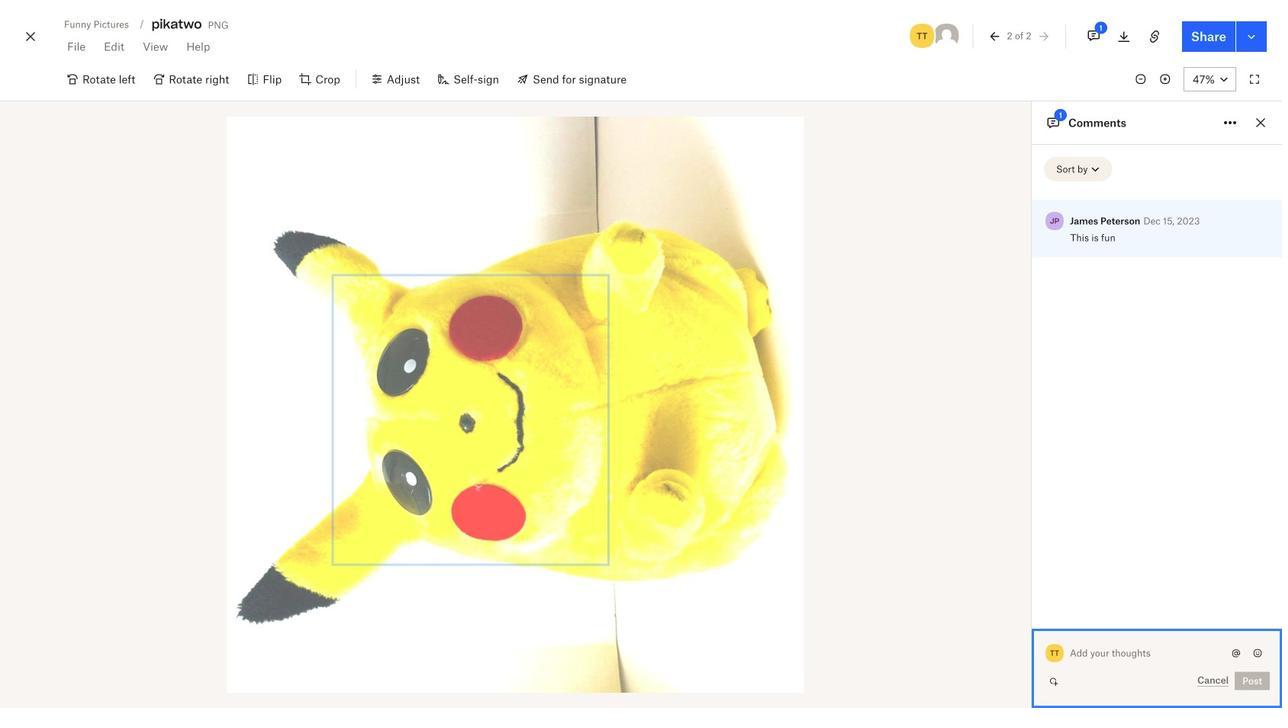 Task type: locate. For each thing, give the bounding box(es) containing it.
Add your thoughts text field
[[1070, 642, 1227, 666]]

add your thoughts image
[[1070, 646, 1215, 662]]



Task type: describe. For each thing, give the bounding box(es) containing it.
close image
[[21, 24, 40, 49]]

close right sidebar image
[[1252, 114, 1270, 132]]

pikatwo.png image
[[227, 117, 804, 694]]



Task type: vqa. For each thing, say whether or not it's contained in the screenshot.
pikatwo.png image
yes



